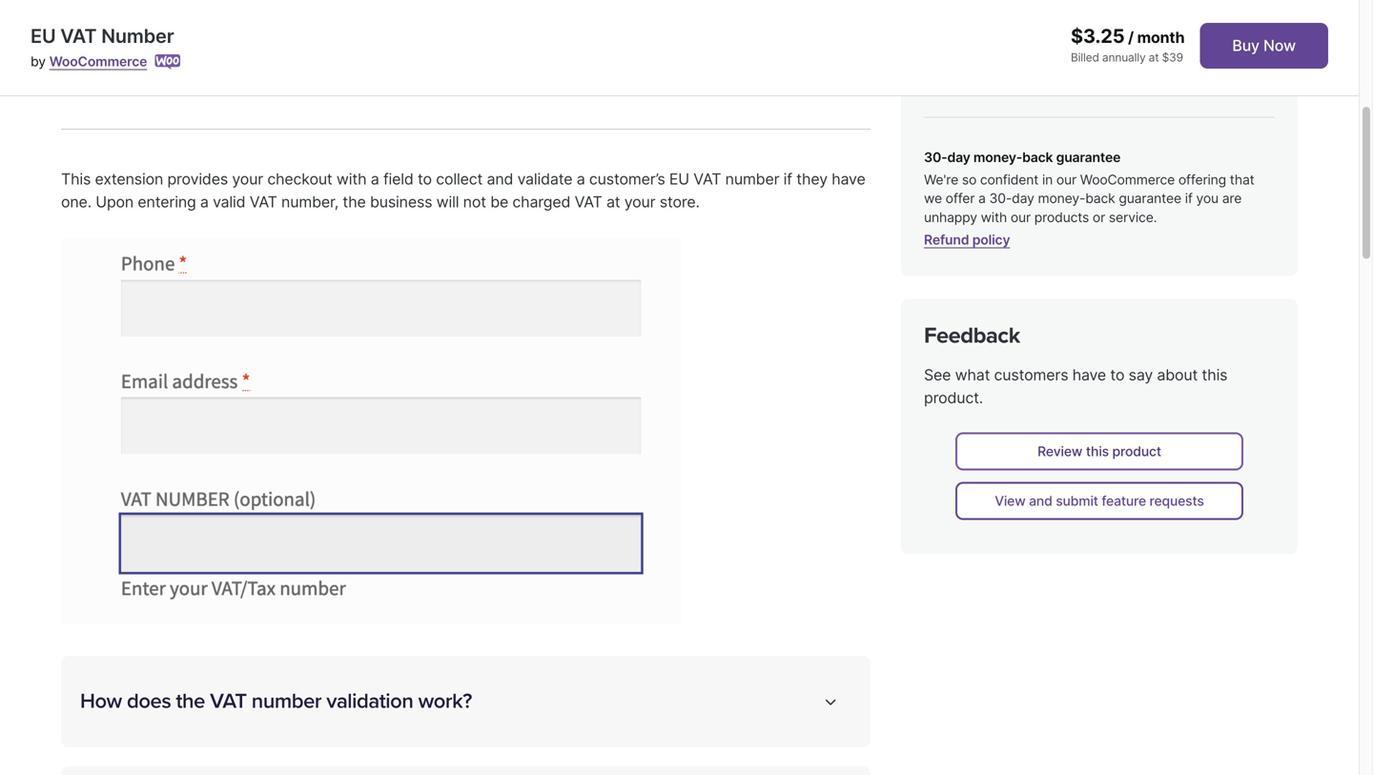 Task type: locate. For each thing, give the bounding box(es) containing it.
if inside this extension provides your checkout with a field to collect and validate a customer's eu vat number if they have one. upon entering a valid vat number, the business will not be charged vat at your store.
[[784, 170, 792, 188]]

woocommerce inside woocommerce extensions , developed by woo
[[1057, 199, 1155, 215]]

1 vertical spatial by
[[1128, 218, 1144, 234]]

1 vertical spatial view
[[995, 493, 1026, 509]]

see up 'php' at the right of page
[[924, 81, 948, 97]]

30-
[[924, 149, 947, 165], [989, 190, 1012, 207]]

vat
[[318, 5, 345, 23], [60, 24, 97, 48], [694, 170, 721, 188], [250, 193, 277, 211], [575, 193, 602, 211], [210, 689, 247, 714]]

with inside this extension provides your checkout with a field to collect and validate a customer's eu vat number if they have one. upon entering a valid vat number, the business will not be charged vat at your store.
[[337, 170, 367, 188]]

1 vertical spatial have
[[1072, 366, 1106, 384]]

our down confident
[[1011, 209, 1031, 225]]

0 horizontal spatial your
[[232, 170, 263, 188]]

0 vertical spatial view
[[1035, 34, 1066, 51]]

day down confident
[[1012, 190, 1034, 207]]

version for php
[[971, 104, 1015, 121]]

1 see from the top
[[924, 81, 948, 97]]

woo
[[1147, 218, 1175, 234]]

by
[[31, 53, 46, 70], [1128, 218, 1144, 234]]

(value
[[349, 5, 393, 23]]

1 horizontal spatial 7.2
[[1087, 49, 1104, 65]]

if left you
[[1185, 190, 1193, 207]]

this right review
[[1086, 443, 1109, 460]]

eu up 'by woocommerce'
[[31, 24, 56, 48]]

collect
[[90, 37, 139, 56]]

0 vertical spatial with
[[337, 170, 367, 188]]

2 vertical spatial or
[[1093, 209, 1105, 225]]

woocommerce inside 30-day money-back guarantee we're so confident in our woocommerce offering that we offer a 30-day money-back guarantee if you are unhappy with our products or service. refund policy
[[1080, 172, 1175, 188]]

1 horizontal spatial to
[[1110, 366, 1125, 384]]

and for view
[[1029, 493, 1052, 509]]

2023-
[[1057, 162, 1096, 179]]

with inside 30-day money-back guarantee we're so confident in our woocommerce offering that we offer a 30-day money-back guarantee if you are unhappy with our products or service. refund policy
[[981, 209, 1007, 225]]

0 horizontal spatial view
[[995, 493, 1026, 509]]

buy
[[1232, 36, 1260, 55]]

if inside 30-day money-back guarantee we're so confident in our woocommerce offering that we offer a 30-day money-back guarantee if you are unhappy with our products or service. refund policy
[[1185, 190, 1193, 207]]

1 horizontal spatial higher
[[1124, 49, 1163, 65]]

0 horizontal spatial if
[[487, 5, 496, 23]]

(hpos)
[[1057, 315, 1103, 331]]

0 horizontal spatial 30-
[[924, 149, 947, 165]]

$3.25 / month billed annually at $39
[[1071, 24, 1185, 64]]

higher
[[1124, 49, 1163, 65], [1056, 104, 1095, 121]]

11
[[1116, 162, 1128, 179]]

this extension provides your checkout with a field to collect and validate a customer's eu vat number if they have one. upon entering a valid vat number, the business will not be charged vat at your store.
[[61, 170, 865, 211]]

in left 2023-
[[1042, 172, 1053, 188]]

woocommerce up 'woocommerce extensions' link
[[1080, 172, 1175, 188]]

0 horizontal spatial at
[[606, 193, 620, 211]]

2023-12-11 version history
[[1057, 162, 1229, 179]]

view left billed on the right of the page
[[1035, 34, 1066, 51]]

if right "tax),"
[[487, 5, 496, 23]]

30-day money-back guarantee we're so confident in our woocommerce offering that we offer a 30-day money-back guarantee if you are unhappy with our products or service. refund policy
[[924, 149, 1254, 248]]

vat up 'by woocommerce'
[[60, 24, 97, 48]]

0 vertical spatial validate
[[174, 37, 229, 56]]

if left "they"
[[784, 170, 792, 188]]

2 see from the top
[[924, 366, 951, 384]]

0 horizontal spatial the
[[176, 689, 205, 714]]

1 horizontal spatial or
[[1093, 209, 1105, 225]]

1 vertical spatial this
[[1086, 443, 1109, 460]]

1 horizontal spatial in
[[1042, 172, 1053, 188]]

1 vertical spatial validate
[[517, 170, 573, 188]]

vat left (value
[[318, 5, 345, 23]]

1 vertical spatial policy
[[972, 232, 1010, 248]]

with
[[337, 170, 367, 188], [981, 209, 1007, 225]]

1 horizontal spatial your
[[624, 193, 656, 211]]

eu down developed by woocommerce icon
[[144, 70, 164, 88]]

a right offer
[[978, 190, 986, 207]]

1 vertical spatial day
[[1012, 190, 1034, 207]]

view for view and submit feature requests
[[995, 493, 1026, 509]]

1 horizontal spatial have
[[1072, 366, 1106, 384]]

1 vertical spatial version
[[971, 104, 1015, 121]]

0 vertical spatial eu
[[31, 24, 56, 48]]

and for collect
[[143, 37, 169, 56]]

0 vertical spatial see
[[924, 81, 948, 97]]

see
[[924, 81, 948, 97], [924, 366, 951, 384]]

1 vertical spatial or
[[1040, 104, 1052, 121]]

2 vertical spatial eu
[[669, 170, 689, 188]]

0 horizontal spatial in
[[328, 37, 340, 56]]

the right number,
[[343, 193, 366, 211]]

cart & checkout blocks
[[1057, 273, 1203, 290]]

woocommerce extensions , developed by woo
[[1057, 199, 1231, 234]]

0 vertical spatial guarantee
[[1056, 149, 1121, 165]]

and up be
[[487, 170, 513, 188]]

1 horizontal spatial if
[[784, 170, 792, 188]]

1 horizontal spatial back
[[1085, 190, 1115, 207]]

eu up store. on the top of the page
[[669, 170, 689, 188]]

from
[[230, 5, 262, 23]]

back up confident
[[1022, 149, 1053, 165]]

by left woocommerce "link"
[[31, 53, 46, 70]]

see what customers have to say about this product.
[[924, 366, 1228, 407]]

worldwide
[[1075, 359, 1143, 375]]

validate inside this extension provides your checkout with a field to collect and validate a customer's eu vat number if they have one. upon entering a valid vat number, the business will not be charged vat at your store.
[[517, 170, 573, 188]]

have
[[832, 170, 865, 188], [1072, 366, 1106, 384]]

to right field at the left of page
[[418, 170, 432, 188]]

day up the so at the right top of the page
[[947, 149, 970, 165]]

this
[[61, 170, 91, 188]]

number
[[725, 170, 779, 188], [252, 689, 321, 714]]

review this product button
[[955, 433, 1243, 471]]

1 horizontal spatial version
[[1039, 49, 1084, 65]]

1 vertical spatial see
[[924, 366, 951, 384]]

1 vertical spatial at
[[606, 193, 620, 211]]

0 vertical spatial number
[[725, 170, 779, 188]]

higher down /
[[1124, 49, 1163, 65]]

2 horizontal spatial or
[[1108, 49, 1121, 65]]

how
[[80, 689, 122, 714]]

30- down confident
[[989, 190, 1012, 207]]

0 horizontal spatial this
[[1086, 443, 1109, 460]]

feature
[[1102, 493, 1146, 509]]

vat right does
[[210, 689, 247, 714]]

0 horizontal spatial or
[[1040, 104, 1052, 121]]

0 horizontal spatial eu
[[31, 24, 56, 48]]

our up products
[[1056, 172, 1077, 188]]

location
[[268, 37, 323, 56]]

0 vertical spatial have
[[832, 170, 865, 188]]

to left say
[[1110, 366, 1125, 384]]

now
[[1263, 36, 1296, 55]]

1 horizontal spatial 30-
[[989, 190, 1012, 207]]

7.2 down details and compatibility
[[1019, 104, 1036, 121]]

0 horizontal spatial 7.2
[[1019, 104, 1036, 121]]

blocks
[[1162, 273, 1203, 290]]

0 horizontal spatial number
[[252, 689, 321, 714]]

handle
[[90, 70, 139, 88]]

see up "product."
[[924, 366, 951, 384]]

number left "they"
[[725, 170, 779, 188]]

policy up "php version 7.2 or higher"
[[1001, 81, 1039, 97]]

higher down compatibility
[[1056, 104, 1095, 121]]

version down see privacy policy
[[971, 104, 1015, 121]]

our
[[1056, 172, 1077, 188], [1011, 209, 1031, 225]]

they
[[796, 170, 828, 188]]

1 horizontal spatial with
[[981, 209, 1007, 225]]

0 vertical spatial the
[[343, 193, 366, 211]]

vat down customer's
[[575, 193, 602, 211]]

have left say
[[1072, 366, 1106, 384]]

say
[[1129, 366, 1153, 384]]

0 vertical spatial version
[[1039, 49, 1084, 65]]

validate up charged
[[517, 170, 573, 188]]

policy
[[1001, 81, 1039, 97], [972, 232, 1010, 248]]

30- up we're
[[924, 149, 947, 165]]

money- up confident
[[973, 149, 1022, 165]]

1 horizontal spatial our
[[1056, 172, 1077, 188]]

0 horizontal spatial day
[[947, 149, 970, 165]]

high
[[1057, 294, 1086, 310]]

a left field at the left of page
[[371, 170, 379, 188]]

service.
[[1109, 209, 1157, 225]]

this inside see what customers have to say about this product.
[[1202, 366, 1228, 384]]

0 vertical spatial 30-
[[924, 149, 947, 165]]

12-
[[1096, 162, 1116, 179]]

validate
[[174, 37, 229, 56], [517, 170, 573, 188]]

1 horizontal spatial number
[[725, 170, 779, 188]]

0 horizontal spatial higher
[[1056, 104, 1095, 121]]

with up refund policy link
[[981, 209, 1007, 225]]

your
[[232, 170, 263, 188], [624, 193, 656, 211]]

to inside see what customers have to say about this product.
[[1110, 366, 1125, 384]]

history
[[1183, 162, 1229, 179]]

2 horizontal spatial eu
[[669, 170, 689, 188]]

checkout
[[267, 170, 332, 188]]

1 horizontal spatial eu
[[144, 70, 164, 88]]

vat up store. on the top of the page
[[694, 170, 721, 188]]

storage
[[1211, 294, 1260, 310]]

your up valid
[[232, 170, 263, 188]]

number left validation
[[252, 689, 321, 714]]

back down 12-
[[1085, 190, 1115, 207]]

you
[[1196, 190, 1219, 207]]

0 vertical spatial this
[[1202, 366, 1228, 384]]

0 horizontal spatial money-
[[973, 149, 1022, 165]]

woocommerce
[[941, 49, 1035, 65], [49, 53, 147, 70], [1080, 172, 1175, 188], [1057, 199, 1155, 215]]

1 vertical spatial guarantee
[[1119, 190, 1181, 207]]

0 horizontal spatial have
[[832, 170, 865, 188]]

1 vertical spatial our
[[1011, 209, 1031, 225]]

this
[[1202, 366, 1228, 384], [1086, 443, 1109, 460]]

1 vertical spatial to
[[1110, 366, 1125, 384]]

goods;
[[364, 70, 412, 88]]

woocommerce link
[[49, 53, 147, 70]]

by inside woocommerce extensions , developed by woo
[[1128, 218, 1144, 234]]

woocommerce up see privacy policy link
[[941, 49, 1035, 65]]

1 vertical spatial higher
[[1056, 104, 1095, 121]]

php
[[941, 104, 967, 121]]

submit
[[1056, 493, 1098, 509]]

0 vertical spatial higher
[[1124, 49, 1163, 65]]

0 vertical spatial 7.2
[[1087, 49, 1104, 65]]

store.
[[660, 193, 700, 211]]

version up compatibility
[[1039, 49, 1084, 65]]

7.2 down $3.25
[[1087, 49, 1104, 65]]

refund policy link
[[924, 232, 1010, 248]]

developed by woo link
[[1057, 218, 1175, 234]]

1 vertical spatial with
[[981, 209, 1007, 225]]

and left submit
[[1029, 493, 1052, 509]]

digital
[[317, 70, 360, 88]]

0 horizontal spatial by
[[31, 53, 46, 70]]

with left field at the left of page
[[337, 170, 367, 188]]

1 horizontal spatial this
[[1202, 366, 1228, 384]]

money-
[[973, 149, 1022, 165], [1038, 190, 1085, 207]]

at left $39
[[1149, 51, 1159, 64]]

version for woocommerce
[[1039, 49, 1084, 65]]

at
[[1149, 51, 1159, 64], [606, 193, 620, 211]]

your down customer's
[[624, 193, 656, 211]]

buy now link
[[1200, 23, 1328, 69]]

1 horizontal spatial view
[[1035, 34, 1066, 51]]

and for details
[[976, 77, 1003, 95]]

$3.25
[[1071, 24, 1125, 48]]

in left the b2c
[[328, 37, 340, 56]]

to inside this extension provides your checkout with a field to collect and validate a customer's eu vat number if they have one. upon entering a valid vat number, the business will not be charged vat at your store.
[[418, 170, 432, 188]]

0 horizontal spatial to
[[418, 170, 432, 188]]

validate down 'businesses'
[[174, 37, 229, 56]]

1 vertical spatial in
[[1042, 172, 1053, 188]]

have right "they"
[[832, 170, 865, 188]]

0 vertical spatial our
[[1056, 172, 1077, 188]]

see for see privacy policy
[[924, 81, 948, 97]]

1 horizontal spatial validate
[[517, 170, 573, 188]]

money- up products
[[1038, 190, 1085, 207]]

2 vertical spatial if
[[1185, 190, 1193, 207]]

0 vertical spatial back
[[1022, 149, 1053, 165]]

0 vertical spatial or
[[1108, 49, 1121, 65]]

and up "php version 7.2 or higher"
[[976, 77, 1003, 95]]

1 horizontal spatial the
[[343, 193, 366, 211]]

0 vertical spatial at
[[1149, 51, 1159, 64]]

policy right the refund
[[972, 232, 1010, 248]]

or inside 30-day money-back guarantee we're so confident in our woocommerce offering that we offer a 30-day money-back guarantee if you are unhappy with our products or service. refund policy
[[1093, 209, 1105, 225]]

this right about
[[1202, 366, 1228, 384]]

woocommerce up developed by woo link at the right top of the page
[[1057, 199, 1155, 215]]

and up the tax
[[143, 37, 169, 56]]

1 vertical spatial money-
[[1038, 190, 1085, 207]]

1 horizontal spatial by
[[1128, 218, 1144, 234]]

at down customer's
[[606, 193, 620, 211]]

1 horizontal spatial at
[[1149, 51, 1159, 64]]

extensions
[[1158, 199, 1228, 215]]

by down 'woocommerce extensions' link
[[1128, 218, 1144, 234]]

buy now
[[1232, 36, 1296, 55]]

2 horizontal spatial if
[[1185, 190, 1193, 207]]

woocommerce up handle
[[49, 53, 147, 70]]

view for view documentation
[[1035, 34, 1066, 51]]

review this product
[[1038, 443, 1161, 460]]

0 horizontal spatial version
[[971, 104, 1015, 121]]

the right does
[[176, 689, 205, 714]]

1 vertical spatial 30-
[[989, 190, 1012, 207]]

eu vat number
[[31, 24, 174, 48]]

at inside this extension provides your checkout with a field to collect and validate a customer's eu vat number if they have one. upon entering a valid vat number, the business will not be charged vat at your store.
[[606, 193, 620, 211]]

category
[[924, 199, 983, 215]]

view left submit
[[995, 493, 1026, 509]]

1 vertical spatial number
[[252, 689, 321, 714]]

1 horizontal spatial money-
[[1038, 190, 1085, 207]]

see inside see what customers have to say about this product.
[[924, 366, 951, 384]]



Task type: vqa. For each thing, say whether or not it's contained in the screenshot.
Tax
yes



Task type: describe. For each thing, give the bounding box(es) containing it.
policy inside 30-day money-back guarantee we're so confident in our woocommerce offering that we offer a 30-day money-back guarantee if you are unhappy with our products or service. refund policy
[[972, 232, 1010, 248]]

php version 7.2 or higher
[[941, 104, 1095, 121]]

see privacy policy link
[[924, 81, 1039, 97]]

have inside see what customers have to say about this product.
[[1072, 366, 1106, 384]]

developed by woocommerce image
[[155, 54, 181, 70]]

we
[[924, 190, 942, 207]]

transactions;
[[378, 37, 469, 56]]

countries
[[924, 359, 986, 375]]

and inside this extension provides your checkout with a field to collect and validate a customer's eu vat number if they have one. upon entering a valid vat number, the business will not be charged vat at your store.
[[487, 170, 513, 188]]

woocommerce extensions link
[[1057, 199, 1228, 215]]

see for see what customers have to say about this product.
[[924, 366, 951, 384]]

business
[[370, 193, 432, 211]]

added
[[397, 5, 444, 23]]

review
[[1038, 443, 1083, 460]]

performance
[[1089, 294, 1169, 310]]

necessary;
[[500, 5, 577, 23]]

handle eu tax requirements for digital goods;
[[90, 70, 412, 88]]

0 horizontal spatial validate
[[174, 37, 229, 56]]

version history button
[[1131, 159, 1229, 182]]

have inside this extension provides your checkout with a field to collect and validate a customer's eu vat number if they have one. upon entering a valid vat number, the business will not be charged vat at your store.
[[832, 170, 865, 188]]

view documentation link
[[955, 23, 1243, 62]]

a down provides
[[200, 193, 209, 211]]

validation
[[326, 689, 413, 714]]

businesses
[[147, 5, 226, 23]]

the inside this extension provides your checkout with a field to collect and validate a customer's eu vat number if they have one. upon entering a valid vat number, the business will not be charged vat at your store.
[[343, 193, 366, 211]]

product
[[1112, 443, 1161, 460]]

work?
[[418, 689, 472, 714]]

7.2 for woocommerce
[[1087, 49, 1104, 65]]

view and submit feature requests
[[995, 493, 1204, 509]]

1 horizontal spatial day
[[1012, 190, 1034, 207]]

eu inside this extension provides your checkout with a field to collect and validate a customer's eu vat number if they have one. upon entering a valid vat number, the business will not be charged vat at your store.
[[669, 170, 689, 188]]

user
[[233, 37, 264, 56]]

so
[[962, 172, 977, 188]]

0 vertical spatial by
[[31, 53, 46, 70]]

1 vertical spatial your
[[624, 193, 656, 211]]

for
[[294, 70, 313, 88]]

0 vertical spatial in
[[328, 37, 340, 56]]

exempt businesses from paying vat (value added tax), if necessary;
[[90, 5, 577, 23]]

details
[[924, 77, 973, 95]]

0 vertical spatial if
[[487, 5, 496, 23]]

chevron up image
[[1252, 75, 1275, 98]]

details and compatibility
[[924, 77, 1099, 95]]

update
[[954, 162, 999, 179]]

one.
[[61, 193, 91, 211]]

developed
[[1057, 218, 1125, 234]]

&
[[1088, 273, 1096, 290]]

be
[[490, 193, 508, 211]]

documentation
[[1069, 34, 1164, 51]]

offer
[[946, 190, 975, 207]]

requests
[[1150, 493, 1204, 509]]

extension
[[95, 170, 163, 188]]

higher for woocommerce version 7.2 or higher
[[1124, 49, 1163, 65]]

number
[[101, 24, 174, 48]]

a left customer's
[[577, 170, 585, 188]]

annually
[[1102, 51, 1146, 64]]

,
[[1228, 199, 1231, 215]]

checkout
[[1100, 273, 1159, 290]]

not
[[463, 193, 486, 211]]

tax),
[[448, 5, 483, 23]]

paying
[[266, 5, 313, 23]]

0 vertical spatial day
[[947, 149, 970, 165]]

0 vertical spatial policy
[[1001, 81, 1039, 97]]

higher for php version 7.2 or higher
[[1056, 104, 1095, 121]]

vat right valid
[[250, 193, 277, 211]]

view and submit feature requests link
[[955, 482, 1243, 520]]

1 vertical spatial back
[[1085, 190, 1115, 207]]

7.2 for php
[[1019, 104, 1036, 121]]

eu vat number field with focus showing the label above and description below, both editable in the setting image
[[61, 238, 681, 625]]

woocommerce version 7.2 or higher
[[941, 49, 1163, 65]]

compatibility
[[924, 273, 1008, 290]]

requirements
[[197, 70, 290, 88]]

see privacy policy
[[924, 81, 1039, 97]]

1 vertical spatial eu
[[144, 70, 164, 88]]

0 horizontal spatial our
[[1011, 209, 1031, 225]]

about
[[1157, 366, 1198, 384]]

customers
[[994, 366, 1068, 384]]

or for php version 7.2 or higher
[[1040, 104, 1052, 121]]

entering
[[138, 193, 196, 211]]

will
[[436, 193, 459, 211]]

order
[[1172, 294, 1208, 310]]

last
[[924, 162, 951, 179]]

what
[[955, 366, 990, 384]]

0 vertical spatial your
[[232, 170, 263, 188]]

cart
[[1057, 273, 1084, 290]]

or for woocommerce version 7.2 or higher
[[1108, 49, 1121, 65]]

this inside "button"
[[1086, 443, 1109, 460]]

we're
[[924, 172, 958, 188]]

collect
[[436, 170, 483, 188]]

confident
[[980, 172, 1039, 188]]

exempt
[[90, 5, 143, 23]]

0 vertical spatial money-
[[973, 149, 1022, 165]]

number inside this extension provides your checkout with a field to collect and validate a customer's eu vat number if they have one. upon entering a valid vat number, the business will not be charged vat at your store.
[[725, 170, 779, 188]]

0 horizontal spatial back
[[1022, 149, 1053, 165]]

product.
[[924, 389, 983, 407]]

feedback
[[924, 322, 1020, 349]]

customer's
[[589, 170, 665, 188]]

at inside $3.25 / month billed annually at $39
[[1149, 51, 1159, 64]]

view documentation
[[1035, 34, 1164, 51]]

that
[[1230, 172, 1254, 188]]

how does the vat number validation work?
[[80, 689, 472, 714]]

/
[[1128, 28, 1134, 47]]

number,
[[281, 193, 339, 211]]

b2c
[[344, 37, 374, 56]]

products
[[1034, 209, 1089, 225]]

field
[[383, 170, 414, 188]]

last update
[[924, 162, 999, 179]]

high performance order storage (hpos)
[[1057, 294, 1260, 331]]

compatibility
[[1007, 77, 1099, 95]]

1 vertical spatial the
[[176, 689, 205, 714]]

a inside 30-day money-back guarantee we're so confident in our woocommerce offering that we offer a 30-day money-back guarantee if you are unhappy with our products or service. refund policy
[[978, 190, 986, 207]]

in inside 30-day money-back guarantee we're so confident in our woocommerce offering that we offer a 30-day money-back guarantee if you are unhappy with our products or service. refund policy
[[1042, 172, 1053, 188]]



